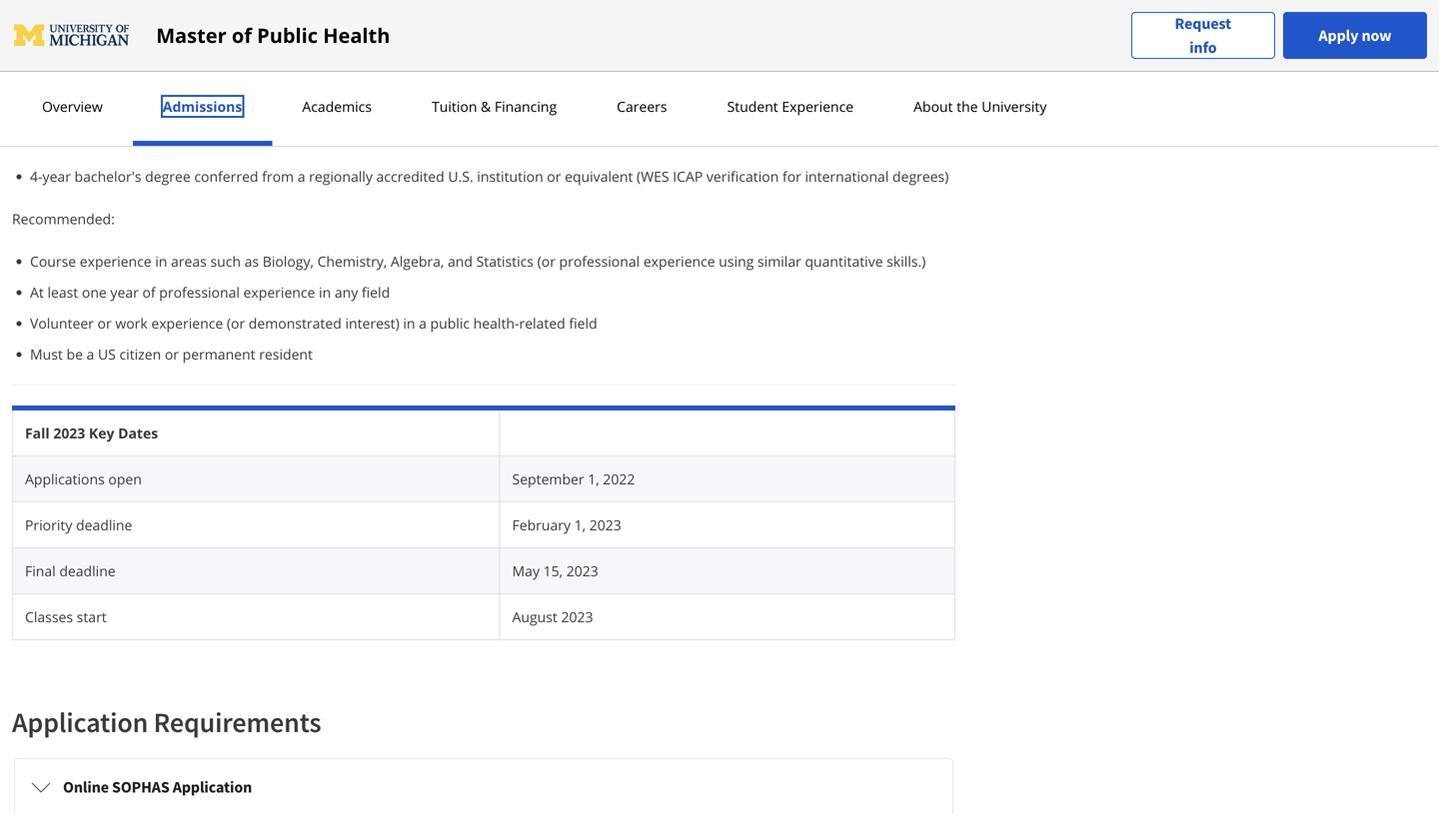 Task type: vqa. For each thing, say whether or not it's contained in the screenshot.
RK
no



Task type: describe. For each thing, give the bounding box(es) containing it.
applications
[[25, 470, 105, 489]]

international
[[805, 167, 889, 186]]

have
[[157, 80, 188, 99]]

in for professional
[[319, 283, 331, 302]]

population healthy link
[[1040, 2, 1165, 21]]

careers
[[617, 97, 667, 116]]

(wes
[[637, 167, 669, 186]]

similar
[[758, 252, 801, 271]]

experience inside at least one year of professional experience in any field "list item"
[[243, 283, 315, 302]]

us
[[98, 345, 116, 364]]

final
[[25, 562, 56, 581]]

august 2023
[[512, 608, 593, 627]]

experience up one
[[80, 252, 152, 271]]

list containing course experience in areas such as biology, chemistry, algebra, and statistics (or professional experience using similar quantitative skills.)
[[20, 251, 955, 365]]

field inside list item
[[569, 314, 597, 333]]

february 1, 2023
[[512, 516, 621, 535]]

as
[[244, 252, 259, 271]]

(or inside volunteer or work experience (or demonstrated interest) in a public health-related field list item
[[227, 314, 245, 333]]

least
[[47, 283, 78, 302]]

2022
[[603, 470, 635, 489]]

of left info
[[1176, 26, 1189, 45]]

regionally
[[309, 167, 373, 186]]

accredited
[[376, 167, 444, 186]]

apply now
[[1319, 25, 1392, 45]]

such
[[210, 252, 241, 271]]

skills.)
[[887, 252, 926, 271]]

1 horizontal spatial a
[[298, 167, 305, 186]]

year inside list item
[[42, 167, 71, 186]]

be
[[66, 345, 83, 364]]

at
[[30, 283, 44, 302]]

professional inside "list item"
[[159, 283, 240, 302]]

0 horizontal spatial a
[[87, 345, 94, 364]]

applicants
[[62, 80, 128, 99]]

&
[[481, 97, 491, 116]]

experience
[[782, 97, 854, 116]]

degree
[[145, 167, 191, 186]]

permanent
[[183, 345, 255, 364]]

eligible
[[12, 80, 58, 99]]

student experience link
[[721, 97, 860, 116]]

0 horizontal spatial application
[[12, 705, 148, 740]]

may 15, 2023
[[512, 562, 598, 581]]

u.s.
[[448, 167, 473, 186]]

algebra,
[[391, 252, 444, 271]]

quantitative
[[805, 252, 883, 271]]

financing
[[495, 97, 557, 116]]

chemistry,
[[317, 252, 387, 271]]

4-year bachelor's degree conferred from a regionally accredited u.s. institution or equivalent (wes icap verification for international degrees)
[[30, 167, 949, 186]]

applications open
[[25, 470, 142, 489]]

key
[[89, 424, 114, 443]]

fall 2023 key dates
[[25, 424, 158, 443]]

sophas
[[112, 778, 170, 798]]

0 horizontal spatial the
[[192, 80, 213, 99]]

a inside list item
[[419, 314, 427, 333]]

in for demonstrated
[[403, 314, 415, 333]]

request info
[[1175, 13, 1231, 57]]

academics
[[302, 97, 372, 116]]

tuition & financing
[[432, 97, 557, 116]]

will
[[132, 80, 153, 99]]

podcast
[[1168, 2, 1220, 21]]

academics link
[[296, 97, 378, 116]]

population healthy
[[1040, 2, 1165, 21]]

conferred
[[194, 167, 258, 186]]

must
[[30, 345, 63, 364]]

4-
[[30, 167, 42, 186]]

online sophas application button
[[15, 760, 952, 815]]

student experience
[[727, 97, 854, 116]]

demonstrated
[[249, 314, 342, 333]]

year inside "list item"
[[110, 283, 139, 302]]

master of public health
[[156, 21, 390, 49]]

1 horizontal spatial the
[[957, 97, 978, 116]]

course
[[30, 252, 76, 271]]

health.
[[1235, 26, 1282, 45]]

health-
[[473, 314, 519, 333]]

from inside podcast from university of michigan school of public health.
[[1223, 2, 1255, 21]]

master
[[156, 21, 227, 49]]

apply now button
[[1283, 12, 1427, 59]]

info
[[1189, 37, 1217, 57]]

about the university link
[[908, 97, 1053, 116]]

of down population
[[1049, 26, 1062, 45]]

statistics
[[476, 252, 534, 271]]

(or inside course experience in areas such as biology, chemistry, algebra, and statistics (or professional experience using similar quantitative skills.) list item
[[537, 252, 556, 271]]

experience inside volunteer or work experience (or demonstrated interest) in a public health-related field list item
[[151, 314, 223, 333]]

requirements
[[154, 705, 321, 740]]

priority
[[25, 516, 72, 535]]

request info button
[[1131, 11, 1275, 59]]

deadline for priority deadline
[[76, 516, 132, 535]]

for
[[782, 167, 801, 186]]

must be a us citizen or permanent resident
[[30, 345, 313, 364]]

tuition & financing link
[[426, 97, 563, 116]]

4-year bachelor's degree conferred from a regionally accredited u.s. institution or equivalent (wes icap verification for international degrees) list item
[[30, 166, 955, 187]]

and
[[448, 252, 473, 271]]

population
[[1040, 2, 1111, 21]]

following...
[[217, 80, 288, 99]]

volunteer or work experience (or demonstrated interest) in a public health-related field
[[30, 314, 597, 333]]



Task type: locate. For each thing, give the bounding box(es) containing it.
2023 right fall
[[53, 424, 85, 443]]

1 vertical spatial (or
[[227, 314, 245, 333]]

recommended:
[[12, 209, 115, 228]]

1, right the february
[[574, 516, 586, 535]]

1 horizontal spatial field
[[569, 314, 597, 333]]

0 vertical spatial (or
[[537, 252, 556, 271]]

0 vertical spatial a
[[298, 167, 305, 186]]

areas
[[171, 252, 207, 271]]

field right any
[[362, 283, 390, 302]]

biology,
[[263, 252, 314, 271]]

in left any
[[319, 283, 331, 302]]

request
[[1175, 13, 1231, 33]]

0 horizontal spatial (or
[[227, 314, 245, 333]]

of inside "list item"
[[142, 283, 156, 302]]

1 horizontal spatial 1,
[[588, 470, 599, 489]]

1 vertical spatial or
[[97, 314, 112, 333]]

year right one
[[110, 283, 139, 302]]

admissions
[[163, 97, 242, 116]]

1 horizontal spatial year
[[110, 283, 139, 302]]

dates
[[118, 424, 158, 443]]

at least one year of professional experience in any field
[[30, 283, 390, 302]]

online
[[63, 778, 109, 798]]

of
[[232, 21, 252, 49], [1049, 26, 1062, 45], [1176, 26, 1189, 45], [142, 283, 156, 302]]

start
[[77, 608, 107, 627]]

0 vertical spatial university
[[980, 26, 1046, 45]]

the right about
[[957, 97, 978, 116]]

2 vertical spatial or
[[165, 345, 179, 364]]

1 horizontal spatial application
[[173, 778, 252, 798]]

open
[[108, 470, 142, 489]]

student
[[727, 97, 778, 116]]

classes start
[[25, 608, 107, 627]]

1 vertical spatial professional
[[159, 283, 240, 302]]

final deadline
[[25, 562, 116, 581]]

0 vertical spatial or
[[547, 167, 561, 186]]

a left "public"
[[419, 314, 427, 333]]

or inside list item
[[97, 314, 112, 333]]

work
[[115, 314, 148, 333]]

course experience in areas such as biology, chemistry, algebra, and statistics (or professional experience using similar quantitative skills.) list item
[[30, 251, 955, 272]]

tuition
[[432, 97, 477, 116]]

from up 'health.' at top
[[1223, 2, 1255, 21]]

field
[[362, 283, 390, 302], [569, 314, 597, 333]]

2023 down "2022" at left
[[589, 516, 621, 535]]

public down podcast
[[1192, 26, 1232, 45]]

september 1, 2022
[[512, 470, 635, 489]]

related
[[519, 314, 565, 333]]

year
[[42, 167, 71, 186], [110, 283, 139, 302]]

the
[[192, 80, 213, 99], [957, 97, 978, 116]]

experience up must be a us citizen or permanent resident
[[151, 314, 223, 333]]

application inside dropdown button
[[173, 778, 252, 798]]

school
[[1129, 26, 1172, 45]]

2023 right august
[[561, 608, 593, 627]]

application down requirements on the bottom left of page
[[173, 778, 252, 798]]

course experience in areas such as biology, chemistry, algebra, and statistics (or professional experience using similar quantitative skills.)
[[30, 252, 926, 271]]

1, for 2023
[[574, 516, 586, 535]]

0 vertical spatial 1,
[[588, 470, 599, 489]]

institution
[[477, 167, 543, 186]]

1, left "2022" at left
[[588, 470, 599, 489]]

1 vertical spatial a
[[419, 314, 427, 333]]

in inside list item
[[403, 314, 415, 333]]

deadline up start
[[59, 562, 116, 581]]

0 horizontal spatial year
[[42, 167, 71, 186]]

1 vertical spatial from
[[262, 167, 294, 186]]

public up following...
[[257, 21, 318, 49]]

volunteer
[[30, 314, 94, 333]]

application up online
[[12, 705, 148, 740]]

1,
[[588, 470, 599, 489], [574, 516, 586, 535]]

about
[[914, 97, 953, 116]]

(or up the permanent
[[227, 314, 245, 333]]

1 horizontal spatial in
[[319, 283, 331, 302]]

eligible applicants will have the following...
[[12, 80, 288, 99]]

1 vertical spatial in
[[319, 283, 331, 302]]

year up recommended:
[[42, 167, 71, 186]]

0 vertical spatial in
[[155, 252, 167, 271]]

2 horizontal spatial in
[[403, 314, 415, 333]]

1 vertical spatial year
[[110, 283, 139, 302]]

list
[[20, 251, 955, 365]]

degrees)
[[892, 167, 949, 186]]

0 horizontal spatial from
[[262, 167, 294, 186]]

university of michigan image
[[12, 19, 132, 51]]

0 horizontal spatial in
[[155, 252, 167, 271]]

in inside "list item"
[[319, 283, 331, 302]]

careers link
[[611, 97, 673, 116]]

public
[[257, 21, 318, 49], [1192, 26, 1232, 45]]

michigan
[[1066, 26, 1125, 45]]

field inside "list item"
[[362, 283, 390, 302]]

0 vertical spatial application
[[12, 705, 148, 740]]

in right interest)
[[403, 314, 415, 333]]

public inside podcast from university of michigan school of public health.
[[1192, 26, 1232, 45]]

0 vertical spatial field
[[362, 283, 390, 302]]

podcast from university of michigan school of public health.
[[980, 2, 1282, 45]]

1 horizontal spatial (or
[[537, 252, 556, 271]]

february
[[512, 516, 571, 535]]

using
[[719, 252, 754, 271]]

professional
[[559, 252, 640, 271], [159, 283, 240, 302]]

of up 'work'
[[142, 283, 156, 302]]

field right 'related'
[[569, 314, 597, 333]]

or
[[547, 167, 561, 186], [97, 314, 112, 333], [165, 345, 179, 364]]

2 vertical spatial in
[[403, 314, 415, 333]]

priority deadline
[[25, 516, 132, 535]]

0 vertical spatial professional
[[559, 252, 640, 271]]

2023 right 15, at the left of page
[[566, 562, 598, 581]]

may
[[512, 562, 540, 581]]

in
[[155, 252, 167, 271], [319, 283, 331, 302], [403, 314, 415, 333]]

professional up 'related'
[[559, 252, 640, 271]]

1 horizontal spatial professional
[[559, 252, 640, 271]]

deadline for final deadline
[[59, 562, 116, 581]]

0 horizontal spatial or
[[97, 314, 112, 333]]

citizen
[[119, 345, 161, 364]]

experience
[[80, 252, 152, 271], [643, 252, 715, 271], [243, 283, 315, 302], [151, 314, 223, 333]]

experience left using
[[643, 252, 715, 271]]

2 vertical spatial a
[[87, 345, 94, 364]]

0 vertical spatial from
[[1223, 2, 1255, 21]]

a right be
[[87, 345, 94, 364]]

1 vertical spatial university
[[982, 97, 1047, 116]]

1 vertical spatial field
[[569, 314, 597, 333]]

0 vertical spatial year
[[42, 167, 71, 186]]

the right have
[[192, 80, 213, 99]]

about the university
[[914, 97, 1047, 116]]

university down population
[[980, 26, 1046, 45]]

0 horizontal spatial public
[[257, 21, 318, 49]]

equivalent
[[565, 167, 633, 186]]

bachelor's
[[75, 167, 141, 186]]

university right about
[[982, 97, 1047, 116]]

overview link
[[36, 97, 109, 116]]

2023
[[53, 424, 85, 443], [589, 516, 621, 535], [566, 562, 598, 581], [561, 608, 593, 627]]

15,
[[543, 562, 563, 581]]

experience down biology,
[[243, 283, 315, 302]]

admissions link
[[157, 97, 248, 116]]

professional down areas
[[159, 283, 240, 302]]

1 horizontal spatial from
[[1223, 2, 1255, 21]]

1 vertical spatial 1,
[[574, 516, 586, 535]]

1 vertical spatial application
[[173, 778, 252, 798]]

deadline down applications open
[[76, 516, 132, 535]]

or left 'work'
[[97, 314, 112, 333]]

health
[[323, 21, 390, 49]]

volunteer or work experience (or demonstrated interest) in a public health-related field list item
[[30, 313, 955, 334]]

0 horizontal spatial 1,
[[574, 516, 586, 535]]

at least one year of professional experience in any field list item
[[30, 282, 955, 303]]

verification
[[706, 167, 779, 186]]

university inside podcast from university of michigan school of public health.
[[980, 26, 1046, 45]]

deadline
[[76, 516, 132, 535], [59, 562, 116, 581]]

must be a us citizen or permanent resident list item
[[30, 344, 955, 365]]

1 horizontal spatial public
[[1192, 26, 1232, 45]]

online sophas application
[[63, 778, 252, 798]]

public
[[430, 314, 470, 333]]

any
[[335, 283, 358, 302]]

1, for 2022
[[588, 470, 599, 489]]

2 horizontal spatial a
[[419, 314, 427, 333]]

(or right statistics
[[537, 252, 556, 271]]

of right master in the left top of the page
[[232, 21, 252, 49]]

or right institution
[[547, 167, 561, 186]]

professional inside list item
[[559, 252, 640, 271]]

0 horizontal spatial professional
[[159, 283, 240, 302]]

1 horizontal spatial or
[[165, 345, 179, 364]]

0 vertical spatial deadline
[[76, 516, 132, 535]]

a
[[298, 167, 305, 186], [419, 314, 427, 333], [87, 345, 94, 364]]

classes
[[25, 608, 73, 627]]

1 vertical spatial deadline
[[59, 562, 116, 581]]

university for about the university
[[982, 97, 1047, 116]]

in inside list item
[[155, 252, 167, 271]]

from inside list item
[[262, 167, 294, 186]]

fall
[[25, 424, 50, 443]]

august
[[512, 608, 558, 627]]

0 horizontal spatial field
[[362, 283, 390, 302]]

a left the regionally
[[298, 167, 305, 186]]

september
[[512, 470, 584, 489]]

or right citizen
[[165, 345, 179, 364]]

from right conferred
[[262, 167, 294, 186]]

one
[[82, 283, 107, 302]]

in left areas
[[155, 252, 167, 271]]

university for podcast from university of michigan school of public health.
[[980, 26, 1046, 45]]

application requirements
[[12, 705, 321, 740]]

apply
[[1319, 25, 1359, 45]]

2 horizontal spatial or
[[547, 167, 561, 186]]

now
[[1362, 25, 1392, 45]]

healthy
[[1114, 2, 1165, 21]]



